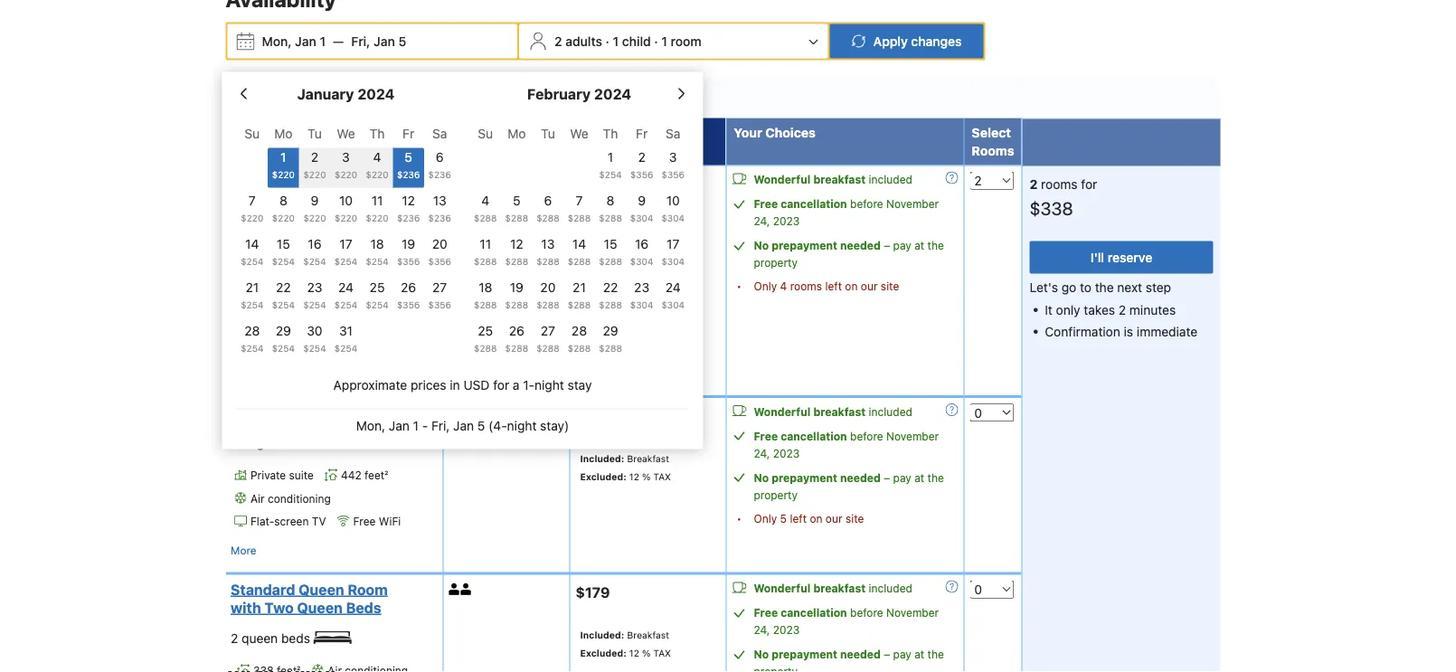 Task type: vqa. For each thing, say whether or not it's contained in the screenshot.


Task type: describe. For each thing, give the bounding box(es) containing it.
your choices
[[734, 125, 816, 140]]

0 vertical spatial night
[[535, 377, 564, 392]]

$288 for 11
[[474, 256, 497, 267]]

property for $169
[[754, 256, 798, 269]]

8 $288
[[599, 193, 622, 223]]

service
[[301, 295, 337, 307]]

th for january 2024
[[370, 126, 385, 141]]

0 horizontal spatial rooms
[[311, 92, 358, 108]]

su for january
[[245, 126, 260, 141]]

stay
[[568, 377, 592, 392]]

6 $288
[[536, 193, 560, 223]]

20 for 20 $356
[[432, 236, 447, 251]]

free cancellation for $169
[[754, 198, 847, 210]]

11 for 11 $220
[[371, 193, 383, 208]]

2 flat- from the top
[[251, 515, 274, 528]]

18 January 2024 checkbox
[[362, 235, 393, 274]]

1 inside 1 $220
[[281, 149, 286, 164]]

free cancellation for $189
[[754, 429, 847, 442]]

king for standard
[[240, 203, 264, 218]]

jan left -
[[389, 418, 410, 433]]

21 $288
[[568, 279, 591, 310]]

16 for 16 $304
[[635, 236, 649, 251]]

$220 for 1
[[272, 170, 295, 180]]

price
[[658, 125, 690, 140]]

$288 for 4
[[474, 213, 497, 223]]

4 for 4 $288
[[481, 193, 489, 208]]

0 vertical spatial air
[[328, 237, 342, 250]]

1 wifi from the top
[[379, 260, 401, 273]]

$220 for 2
[[303, 170, 326, 180]]

29 January 2024 checkbox
[[268, 321, 299, 361]]

$254 for 21
[[241, 300, 264, 310]]

2 for 2 $356
[[638, 149, 646, 164]]

mon, for mon, jan 1 — fri, jan 5
[[262, 33, 292, 48]]

suite
[[266, 404, 302, 421]]

$288 for 25
[[474, 343, 497, 354]]

20 $288
[[536, 279, 560, 310]]

28 for 28 $254
[[244, 323, 260, 338]]

22 $254
[[272, 279, 295, 310]]

1 vertical spatial king
[[231, 404, 262, 421]]

7 February 2024 checkbox
[[564, 191, 595, 231]]

2 for 2 queen beds
[[231, 630, 238, 645]]

2 flat-screen tv from the top
[[251, 515, 326, 528]]

$288 for 7
[[568, 213, 591, 223]]

1 left child on the top left of the page
[[613, 33, 619, 48]]

breakfast for $189
[[627, 453, 669, 463]]

$254 for 18
[[366, 256, 389, 267]]

8 January 2024 checkbox
[[268, 191, 299, 231]]

$338
[[1030, 198, 1073, 219]]

$288 for 6
[[536, 213, 560, 223]]

streaming
[[246, 295, 298, 307]]

rooms inside '2 rooms for $338'
[[1041, 176, 1078, 191]]

20 $356
[[428, 236, 451, 267]]

fri, jan 5 button
[[344, 25, 414, 57]]

5 $288
[[505, 193, 528, 223]]

before for $189
[[850, 429, 883, 442]]

streaming service (like netflix)
[[246, 295, 402, 307]]

wake-
[[246, 367, 279, 380]]

for inside '2 rooms for $338'
[[1081, 176, 1097, 191]]

$356 for 2
[[630, 170, 653, 180]]

occupancy image
[[449, 406, 461, 418]]

prices
[[411, 377, 446, 392]]

all
[[226, 92, 243, 108]]

$189
[[576, 407, 612, 424]]

of
[[504, 125, 517, 140]]

only 5 left on our site
[[754, 512, 864, 524]]

1 down king suite
[[231, 435, 236, 450]]

24 January 2024 checkbox
[[330, 278, 362, 318]]

15 $288
[[599, 236, 622, 267]]

19 February 2024 checkbox
[[501, 278, 532, 318]]

11 $288
[[474, 236, 497, 267]]

0 vertical spatial our
[[861, 280, 878, 293]]

26 for 26 $288
[[509, 323, 524, 338]]

guests
[[520, 125, 562, 140]]

february 2024
[[527, 85, 631, 102]]

5 February 2024 checkbox
[[501, 191, 532, 231]]

18 February 2024 checkbox
[[470, 278, 501, 318]]

cancellation for $169
[[781, 198, 847, 210]]

property for $179
[[754, 665, 798, 672]]

0 vertical spatial tv
[[312, 260, 326, 273]]

$169
[[576, 175, 611, 192]]

1 vertical spatial rooms
[[790, 280, 822, 293]]

all available rooms
[[226, 92, 358, 108]]

prepayment for $169
[[772, 239, 837, 252]]

3 for 3 $220
[[342, 149, 350, 164]]

4 January 2024 checkbox
[[362, 148, 393, 188]]

included: for $189
[[580, 453, 624, 463]]

19 for 19 $356
[[402, 236, 415, 251]]

1 horizontal spatial on
[[845, 280, 858, 293]]

approximate
[[333, 377, 407, 392]]

let's go to the next step it only takes 2 minutes confirmation is immediate
[[1030, 279, 1198, 339]]

january 2024
[[297, 85, 395, 102]]

changes
[[911, 33, 962, 48]]

4 $220
[[366, 149, 389, 180]]

(4-
[[489, 418, 507, 433]]

$304 for 10
[[661, 213, 685, 223]]

1-
[[523, 377, 535, 392]]

28 January 2024 checkbox
[[237, 321, 268, 361]]

23 February 2024 checkbox
[[626, 278, 657, 318]]

15 January 2024 checkbox
[[268, 235, 299, 274]]

2 for 2 rooms for $338
[[1030, 176, 1038, 191]]

i'll reserve button
[[1030, 241, 1213, 274]]

2 vertical spatial 4
[[780, 280, 787, 293]]

bathtub
[[295, 313, 335, 325]]

$254 for 29
[[272, 343, 295, 354]]

before november 24, 2023 for $179
[[754, 606, 939, 636]]

iron
[[356, 349, 376, 362]]

– pay at the property for $169
[[754, 239, 944, 269]]

su for february
[[478, 126, 493, 141]]

1 king bed for king
[[231, 435, 294, 450]]

1 January 2024 checkbox
[[268, 148, 299, 188]]

3 February 2024 checkbox
[[657, 148, 689, 188]]

2023 for $169
[[773, 215, 800, 227]]

7 $220
[[241, 193, 264, 223]]

0 vertical spatial air conditioning
[[328, 237, 408, 250]]

room
[[671, 33, 702, 48]]

7 for 7 $288
[[576, 193, 583, 208]]

takes
[[1084, 302, 1115, 317]]

9 $304
[[630, 193, 653, 223]]

1 flat-screen tv from the top
[[251, 260, 326, 273]]

21 February 2024 checkbox
[[564, 278, 595, 318]]

9 $220
[[303, 193, 326, 223]]

wake-up service/alarm clock
[[246, 367, 394, 380]]

immediate
[[1137, 324, 1198, 339]]

0 vertical spatial king
[[299, 172, 330, 189]]

% for $189
[[642, 471, 651, 482]]

4 cell
[[362, 144, 393, 188]]

1 horizontal spatial rooms
[[972, 143, 1014, 158]]

286 feet²
[[253, 237, 300, 250]]

1 left room
[[661, 33, 667, 48]]

child
[[622, 33, 651, 48]]

26 February 2024 checkbox
[[501, 321, 532, 361]]

6 January 2024 checkbox
[[424, 148, 455, 188]]

1 vertical spatial our
[[826, 512, 843, 524]]

4 for 4 $220
[[373, 149, 381, 164]]

$220 for 7
[[241, 213, 264, 223]]

1 · from the left
[[606, 33, 610, 48]]

mo for february
[[508, 126, 526, 141]]

up
[[279, 367, 292, 380]]

13 $236
[[428, 193, 451, 223]]

at for $189
[[915, 471, 925, 484]]

to
[[1080, 279, 1092, 294]]

today's
[[606, 125, 655, 140]]

7 for 7 $220
[[249, 193, 256, 208]]

1 vertical spatial conditioning
[[268, 492, 331, 505]]

2 cell
[[299, 144, 330, 188]]

$288 for 14
[[568, 256, 591, 267]]

0 vertical spatial site
[[881, 280, 899, 293]]

standard king room
[[231, 172, 374, 189]]

number of guests
[[451, 125, 562, 140]]

january
[[297, 85, 354, 102]]

no prepayment needed for $189
[[754, 471, 881, 484]]

$304 for 23
[[630, 300, 653, 310]]

stay)
[[540, 418, 569, 433]]

jan left —
[[295, 33, 316, 48]]

only 4 rooms left on our site
[[754, 280, 899, 293]]

11 February 2024 checkbox
[[470, 235, 501, 274]]

feet² for 286 feet²
[[277, 237, 300, 250]]

jan right —
[[374, 33, 395, 48]]

16 $304
[[630, 236, 653, 267]]

minutes
[[1130, 302, 1176, 317]]

0 vertical spatial room
[[234, 125, 269, 140]]

5 cell
[[393, 144, 424, 188]]

$254 for 22
[[272, 300, 295, 310]]

2 vertical spatial tv
[[312, 515, 326, 528]]

21 January 2024 checkbox
[[237, 278, 268, 318]]

apply changes button
[[830, 24, 984, 58]]

25 $254
[[366, 279, 389, 310]]

$220 for 8
[[272, 213, 295, 223]]

29 February 2024 checkbox
[[595, 321, 626, 361]]

18 for 18 $288
[[479, 279, 492, 294]]

2 January 2024 checkbox
[[299, 148, 330, 188]]

pay for $179
[[893, 648, 912, 661]]

27 for 27 $356
[[432, 279, 447, 294]]

tax for $179
[[653, 648, 671, 659]]

– for $189
[[884, 471, 890, 484]]

grid for january
[[237, 115, 455, 361]]

13 for 13 $236
[[433, 193, 447, 208]]

30 $254
[[303, 323, 326, 354]]

8 for 8 $288
[[607, 193, 615, 208]]

15 $254
[[272, 236, 295, 267]]

no for $189
[[754, 471, 769, 484]]

14 $288
[[568, 236, 591, 267]]

king suite link
[[231, 403, 433, 421]]

$304 for 16
[[630, 256, 653, 267]]

0 horizontal spatial on
[[810, 512, 823, 524]]

1 vertical spatial tv
[[293, 331, 307, 343]]

0 vertical spatial queen
[[299, 581, 344, 598]]

14 for 14 $254
[[245, 236, 259, 251]]

1 vertical spatial queen
[[297, 599, 343, 616]]

adults
[[565, 33, 602, 48]]

2 free wifi from the top
[[353, 515, 401, 528]]

22 $288
[[599, 279, 622, 310]]

excluded: for $189
[[580, 471, 627, 482]]

standard queen room with two queen beds link
[[231, 580, 433, 616]]

18 $254
[[366, 236, 389, 267]]

standard for standard king room
[[231, 172, 295, 189]]

5 inside 5 $236
[[405, 149, 412, 164]]

25 $288
[[474, 323, 497, 354]]

available
[[247, 92, 308, 108]]

1 free wifi from the top
[[353, 260, 401, 273]]

2 screen from the top
[[274, 515, 309, 528]]

31 $254
[[334, 323, 357, 354]]

cancellation for $189
[[781, 429, 847, 442]]

1 vertical spatial night
[[507, 418, 537, 433]]

1 vertical spatial air
[[251, 492, 265, 505]]

wonderful for $169
[[754, 173, 811, 186]]

2 adults · 1 child · 1 room
[[554, 33, 702, 48]]

1 left —
[[320, 33, 326, 48]]

13 $288
[[536, 236, 560, 267]]

wonderful breakfast included for $179
[[754, 582, 912, 595]]

wonderful breakfast included for $189
[[754, 405, 912, 418]]

– for $179
[[884, 648, 890, 661]]

1 $254
[[599, 149, 622, 180]]

the inside 'let's go to the next step it only takes 2 minutes confirmation is immediate'
[[1095, 279, 1114, 294]]

1 left -
[[413, 418, 419, 433]]

19 $356
[[397, 236, 420, 267]]

1 left the 7 january 2024 checkbox
[[231, 203, 236, 218]]

mon, for mon, jan 1 - fri, jan 5 (4-night stay)
[[356, 418, 385, 433]]

17 January 2024 checkbox
[[330, 235, 362, 274]]

type
[[272, 125, 303, 140]]

0 vertical spatial left
[[825, 280, 842, 293]]

is
[[1124, 324, 1133, 339]]

18 for 18 $254
[[370, 236, 384, 251]]

maker
[[304, 349, 335, 362]]



Task type: locate. For each thing, give the bounding box(es) containing it.
excluded: for $169
[[580, 239, 627, 250]]

$288 right the 13 february 2024 option
[[568, 256, 591, 267]]

$288 for 28
[[568, 343, 591, 354]]

28 February 2024 checkbox
[[564, 321, 595, 361]]

air conditioning down the private suite
[[251, 492, 331, 505]]

10 February 2024 checkbox
[[657, 191, 689, 231]]

$288 left the 19 february 2024 option
[[474, 300, 497, 310]]

2 1 king bed from the top
[[231, 435, 294, 450]]

2 inside '2 rooms for $338'
[[1030, 176, 1038, 191]]

2 sa from the left
[[666, 126, 680, 141]]

1 horizontal spatial 17
[[667, 236, 679, 251]]

2 9 from the left
[[638, 193, 646, 208]]

tu right the of
[[541, 126, 555, 141]]

1 vertical spatial property
[[754, 488, 798, 501]]

7
[[249, 193, 256, 208], [576, 193, 583, 208]]

$288 for 27
[[536, 343, 560, 354]]

$236 for 12
[[397, 213, 420, 223]]

1 horizontal spatial we
[[570, 126, 589, 141]]

0 horizontal spatial for
[[493, 377, 509, 392]]

23 inside 23 $254
[[307, 279, 322, 294]]

0 vertical spatial 18
[[370, 236, 384, 251]]

$254 for 1
[[599, 170, 622, 180]]

$288 for 26
[[505, 343, 528, 354]]

0 horizontal spatial tu
[[308, 126, 322, 141]]

8
[[279, 193, 287, 208], [607, 193, 615, 208]]

$288 inside 20 february 2024 checkbox
[[536, 300, 560, 310]]

1 needed from the top
[[840, 239, 881, 252]]

2 wonderful breakfast included from the top
[[754, 405, 912, 418]]

2024 for january 2024
[[358, 85, 395, 102]]

-
[[422, 418, 428, 433]]

confirmation
[[1045, 324, 1120, 339]]

20 inside "20 $356"
[[432, 236, 447, 251]]

$254 inside 30 january 2024 option
[[303, 343, 326, 354]]

1 more details on meals and payment options image from the top
[[946, 171, 958, 184]]

flat-screen tv down "286 feet²"
[[251, 260, 326, 273]]

$288 inside 22 february 2024 "checkbox"
[[599, 300, 622, 310]]

screen
[[274, 260, 309, 273], [274, 515, 309, 528]]

2 tu from the left
[[541, 126, 555, 141]]

$220 for 10
[[335, 213, 357, 223]]

14 right 13 $288
[[572, 236, 586, 251]]

10 inside 10 $304
[[666, 193, 680, 208]]

1 down the type
[[281, 149, 286, 164]]

2 property from the top
[[754, 488, 798, 501]]

1 property from the top
[[754, 256, 798, 269]]

standard up 7 $220
[[231, 172, 295, 189]]

$254 inside 31 january 2024 checkbox
[[334, 343, 357, 354]]

$288 for 21
[[568, 300, 591, 310]]

20 right 19 $356
[[432, 236, 447, 251]]

2 24, from the top
[[754, 447, 770, 459]]

rooms
[[1041, 176, 1078, 191], [790, 280, 822, 293]]

at
[[915, 239, 925, 252], [915, 471, 925, 484], [915, 648, 925, 661]]

th up 4 $220
[[370, 126, 385, 141]]

28 inside 28 $254
[[244, 323, 260, 338]]

$254 inside 25 january 2024 option
[[366, 300, 389, 310]]

1 included from the top
[[869, 173, 912, 186]]

14 January 2024 checkbox
[[237, 235, 268, 274]]

2 15 from the left
[[604, 236, 617, 251]]

$254 up or
[[334, 300, 357, 310]]

air right 16 $254
[[328, 237, 342, 250]]

$288 right 26 february 2024 checkbox
[[536, 343, 560, 354]]

12 inside 12 $236
[[402, 193, 415, 208]]

0 vertical spatial more details on meals and payment options image
[[946, 171, 958, 184]]

13
[[433, 193, 447, 208], [541, 236, 555, 251]]

9 for 9 $220
[[311, 193, 319, 208]]

0 horizontal spatial 21
[[246, 279, 259, 294]]

more details on meals and payment options image
[[946, 580, 958, 593]]

24, for $189
[[754, 447, 770, 459]]

pay for $169
[[893, 239, 912, 252]]

free wifi down 442 feet²
[[353, 515, 401, 528]]

$288 inside the 19 february 2024 option
[[505, 300, 528, 310]]

29 for 29 $288
[[603, 323, 618, 338]]

1 horizontal spatial mon,
[[356, 418, 385, 433]]

standard inside standard queen room with two queen beds
[[231, 581, 295, 598]]

3 cell
[[330, 144, 362, 188]]

we for january
[[337, 126, 355, 141]]

9 inside 9 $304
[[638, 193, 646, 208]]

rooms
[[311, 92, 358, 108], [972, 143, 1014, 158]]

at for $179
[[915, 648, 925, 661]]

$304
[[630, 213, 653, 223], [661, 213, 685, 223], [630, 256, 653, 267], [661, 256, 685, 267], [630, 300, 653, 310], [661, 300, 685, 310]]

$254 inside 18 january 2024 option
[[366, 256, 389, 267]]

• left only 5 left on our site
[[737, 512, 742, 524]]

$304 right 8 february 2024 'checkbox'
[[630, 213, 653, 223]]

3 up standard king room link
[[342, 149, 350, 164]]

$288 right 21 february 2024 option
[[599, 300, 622, 310]]

7 left 8 $220
[[249, 193, 256, 208]]

$220
[[272, 170, 295, 180], [303, 170, 326, 180], [335, 170, 357, 180], [366, 170, 389, 180], [241, 213, 264, 223], [272, 213, 295, 223], [303, 213, 326, 223], [335, 213, 357, 223], [366, 213, 389, 223]]

7 January 2024 checkbox
[[237, 191, 268, 231]]

1 29 from the left
[[276, 323, 291, 338]]

0 horizontal spatial ·
[[606, 33, 610, 48]]

0 horizontal spatial 8
[[279, 193, 287, 208]]

23 left 24 $304
[[634, 279, 649, 294]]

1 vertical spatial 18
[[479, 279, 492, 294]]

8 for 8 $220
[[279, 193, 287, 208]]

3 property from the top
[[754, 665, 798, 672]]

18 left 19 $288
[[479, 279, 492, 294]]

1 horizontal spatial 24
[[665, 279, 681, 294]]

1 november from the top
[[886, 198, 939, 210]]

0 horizontal spatial 3
[[342, 149, 350, 164]]

12 inside 12 $288
[[510, 236, 523, 251]]

24 for 24 $254
[[338, 279, 354, 294]]

$304 for 9
[[630, 213, 653, 223]]

$304 inside the 16 february 2024 option
[[630, 256, 653, 267]]

1 breakfast from the top
[[627, 221, 669, 232]]

22 January 2024 checkbox
[[268, 278, 299, 318]]

0 horizontal spatial 28
[[244, 323, 260, 338]]

1 horizontal spatial sa
[[666, 126, 680, 141]]

sa for january 2024
[[432, 126, 447, 141]]

1 February 2024 checkbox
[[595, 148, 626, 188]]

conditioning
[[345, 237, 408, 250], [268, 492, 331, 505]]

0 vertical spatial flat-screen tv
[[251, 260, 326, 273]]

$220 for 3
[[335, 170, 357, 180]]

$220 inside '8 january 2024' "option"
[[272, 213, 295, 223]]

6 inside 6 $288
[[544, 193, 552, 208]]

11 right 10 $220 on the left top of the page
[[371, 193, 383, 208]]

28 for 28 $288
[[572, 323, 587, 338]]

$254 inside 22 january 2024 option
[[272, 300, 295, 310]]

9 February 2024 checkbox
[[626, 191, 657, 231]]

beds
[[281, 630, 310, 645]]

22
[[276, 279, 291, 294], [603, 279, 618, 294]]

breakfast
[[627, 221, 669, 232], [627, 453, 669, 463], [627, 630, 669, 640]]

12 $288
[[505, 236, 528, 267]]

$220 inside 1 january 2024 checkbox
[[272, 170, 295, 180]]

$288 right 4 february 2024 checkbox
[[505, 213, 528, 223]]

11 for 11 $288
[[480, 236, 491, 251]]

$254 inside 14 january 2024 "checkbox"
[[241, 256, 264, 267]]

1 vertical spatial only
[[754, 512, 777, 524]]

no
[[754, 239, 769, 252], [754, 471, 769, 484], [754, 648, 769, 661]]

13 February 2024 checkbox
[[532, 235, 564, 274]]

1 – from the top
[[884, 239, 890, 252]]

8 down standard king room
[[279, 193, 287, 208]]

3 breakfast from the top
[[813, 582, 866, 595]]

23 for 23 $304
[[634, 279, 649, 294]]

su
[[245, 126, 260, 141], [478, 126, 493, 141]]

1 king bed
[[231, 203, 294, 218], [231, 435, 294, 450]]

king down king suite
[[240, 435, 264, 450]]

24 right 23 $304
[[665, 279, 681, 294]]

0 horizontal spatial air
[[251, 492, 265, 505]]

0 vertical spatial 25
[[370, 279, 385, 294]]

15 inside 15 $288
[[604, 236, 617, 251]]

$288 for 15
[[599, 256, 622, 267]]

1 king from the top
[[240, 203, 264, 218]]

$254 right 17 january 2024 "checkbox"
[[366, 256, 389, 267]]

$288 inside 28 february 2024 'option'
[[568, 343, 591, 354]]

– pay at the property for $179
[[754, 648, 944, 672]]

17 February 2024 checkbox
[[657, 235, 689, 274]]

2 before from the top
[[850, 429, 883, 442]]

14
[[245, 236, 259, 251], [572, 236, 586, 251]]

3 24, from the top
[[754, 624, 770, 636]]

29 inside 29 $254
[[276, 323, 291, 338]]

$288 inside 18 february 2024 option
[[474, 300, 497, 310]]

3 at from the top
[[915, 648, 925, 661]]

0 vertical spatial included: breakfast excluded: 12 % tax
[[580, 221, 671, 250]]

6 February 2024 checkbox
[[532, 191, 564, 231]]

1 22 from the left
[[276, 279, 291, 294]]

22 up streaming
[[276, 279, 291, 294]]

11 inside 11 $220
[[371, 193, 383, 208]]

number
[[451, 125, 501, 140]]

0 vertical spatial rooms
[[1041, 176, 1078, 191]]

9 right 8 $288
[[638, 193, 646, 208]]

0 horizontal spatial 2024
[[358, 85, 395, 102]]

2023 for $179
[[773, 624, 800, 636]]

26 inside 26 $288
[[509, 323, 524, 338]]

22 inside 22 $288
[[603, 279, 618, 294]]

0 vertical spatial november
[[886, 198, 939, 210]]

25 inside the 25 $288
[[478, 323, 493, 338]]

3 wonderful breakfast included from the top
[[754, 582, 912, 595]]

2 down 'today's price'
[[638, 149, 646, 164]]

no prepayment needed for $179
[[754, 648, 881, 661]]

19 left 20 $288
[[510, 279, 524, 294]]

30 January 2024 checkbox
[[299, 321, 330, 361]]

%
[[642, 239, 651, 250], [642, 471, 651, 482], [642, 648, 651, 659]]

17 right 16 $304
[[667, 236, 679, 251]]

$356 right 26 january 2024 option
[[428, 300, 451, 310]]

10 for 10 $304
[[666, 193, 680, 208]]

2 February 2024 checkbox
[[626, 148, 657, 188]]

19 right the 18 $254
[[402, 236, 415, 251]]

only for $169
[[754, 280, 777, 293]]

tu right the type
[[308, 126, 322, 141]]

more details on meals and payment options image
[[946, 171, 958, 184], [946, 403, 958, 416]]

16 $254
[[303, 236, 326, 267]]

25 inside 25 $254
[[370, 279, 385, 294]]

% for $169
[[642, 239, 651, 250]]

1 17 from the left
[[340, 236, 352, 251]]

king
[[240, 203, 264, 218], [240, 435, 264, 450]]

0 horizontal spatial rooms
[[790, 280, 822, 293]]

27 February 2024 checkbox
[[532, 321, 564, 361]]

1 2023 from the top
[[773, 215, 800, 227]]

$356 inside 19 january 2024 checkbox
[[397, 256, 420, 267]]

16 February 2024 checkbox
[[626, 235, 657, 274]]

$288 for 13
[[536, 256, 560, 267]]

1 • from the top
[[737, 280, 742, 293]]

$288 inside 15 february 2024 checkbox
[[599, 256, 622, 267]]

1 king bed for standard
[[231, 203, 294, 218]]

2 inside 'let's go to the next step it only takes 2 minutes confirmation is immediate'
[[1119, 302, 1126, 317]]

8 down '$169'
[[607, 193, 615, 208]]

– for $169
[[884, 239, 890, 252]]

only
[[754, 280, 777, 293], [754, 512, 777, 524]]

1 cell
[[268, 144, 299, 188]]

rooms down select
[[972, 143, 1014, 158]]

1 vertical spatial wifi
[[379, 515, 401, 528]]

21 up streaming
[[246, 279, 259, 294]]

· right child on the top left of the page
[[654, 33, 658, 48]]

2 21 from the left
[[573, 279, 586, 294]]

1 2024 from the left
[[358, 85, 395, 102]]

24 inside 24 $304
[[665, 279, 681, 294]]

14 February 2024 checkbox
[[564, 235, 595, 274]]

1 horizontal spatial 15
[[604, 236, 617, 251]]

1 inside 1 $254
[[608, 149, 613, 164]]

27 inside 27 $288
[[541, 323, 555, 338]]

wonderful for $179
[[754, 582, 811, 595]]

$288 for 18
[[474, 300, 497, 310]]

28 $254
[[241, 323, 264, 354]]

2 november from the top
[[886, 429, 939, 442]]

2 – pay at the property from the top
[[754, 471, 944, 501]]

1 vertical spatial standard
[[231, 581, 295, 598]]

26
[[401, 279, 416, 294], [509, 323, 524, 338]]

7 $288
[[568, 193, 591, 223]]

grid
[[237, 115, 455, 361], [470, 115, 689, 361]]

0 horizontal spatial 24
[[338, 279, 354, 294]]

tax for $169
[[653, 239, 671, 250]]

% for $179
[[642, 648, 651, 659]]

1 wonderful from the top
[[754, 173, 811, 186]]

at for $169
[[915, 239, 925, 252]]

6 right 5 $236 at the left of the page
[[436, 149, 444, 164]]

2 22 from the left
[[603, 279, 618, 294]]

25 January 2024 checkbox
[[362, 278, 393, 318]]

0 vertical spatial fri,
[[351, 33, 370, 48]]

11 left 12 $288
[[480, 236, 491, 251]]

27 $356
[[428, 279, 451, 310]]

7 inside 7 $220
[[249, 193, 256, 208]]

$236
[[397, 170, 420, 180], [428, 170, 451, 180], [397, 213, 420, 223], [428, 213, 451, 223]]

1 – pay at the property from the top
[[754, 239, 944, 269]]

6 $236
[[428, 149, 451, 180]]

3 inside 3 $356
[[669, 149, 677, 164]]

0 vertical spatial on
[[845, 280, 858, 293]]

1 horizontal spatial feet²
[[364, 469, 388, 482]]

2 29 from the left
[[603, 323, 618, 338]]

15 for 15 $288
[[604, 236, 617, 251]]

5 inside 5 $288
[[513, 193, 521, 208]]

2 inside 2 $220
[[311, 149, 318, 164]]

3 included from the top
[[869, 582, 912, 595]]

24, for $169
[[754, 215, 770, 227]]

23 January 2024 checkbox
[[299, 278, 330, 318]]

2 adults · 1 child · 1 room button
[[521, 24, 826, 58]]

10 $220
[[335, 193, 357, 223]]

1 vertical spatial november
[[886, 429, 939, 442]]

$254 inside 21 january 2024 option
[[241, 300, 264, 310]]

feet² right 442
[[364, 469, 388, 482]]

1 vertical spatial left
[[790, 512, 807, 524]]

room type
[[234, 125, 303, 140]]

2 24 from the left
[[665, 279, 681, 294]]

$254 for 23
[[303, 300, 326, 310]]

24 $254
[[334, 279, 357, 310]]

1 pay from the top
[[893, 239, 912, 252]]

the
[[928, 239, 944, 252], [1095, 279, 1114, 294], [928, 471, 944, 484], [928, 648, 944, 661]]

$356 for 19
[[397, 256, 420, 267]]

12 February 2024 checkbox
[[501, 235, 532, 274]]

13 left 14 $288
[[541, 236, 555, 251]]

2 · from the left
[[654, 33, 658, 48]]

3 wonderful from the top
[[754, 582, 811, 595]]

2 vertical spatial before november 24, 2023
[[754, 606, 939, 636]]

1 horizontal spatial rooms
[[1041, 176, 1078, 191]]

$220 inside the 7 january 2024 checkbox
[[241, 213, 264, 223]]

0 vertical spatial wifi
[[379, 260, 401, 273]]

0 vertical spatial included:
[[580, 221, 624, 232]]

27 inside 27 $356
[[432, 279, 447, 294]]

$356 inside 20 january 2024 option
[[428, 256, 451, 267]]

included: for $169
[[580, 221, 624, 232]]

free for $169
[[754, 198, 778, 210]]

$254 inside the 24 january 2024 option
[[334, 300, 357, 310]]

tv left 30
[[293, 331, 307, 343]]

29 right 28 $288
[[603, 323, 618, 338]]

1 vertical spatial air conditioning
[[251, 492, 331, 505]]

property for $189
[[754, 488, 798, 501]]

1 vertical spatial screen
[[274, 515, 309, 528]]

$220 inside '9 january 2024' option
[[303, 213, 326, 223]]

$254 inside 28 january 2024 checkbox
[[241, 343, 264, 354]]

27 right 26 $356
[[432, 279, 447, 294]]

28 left 29 $254
[[244, 323, 260, 338]]

0 horizontal spatial 15
[[277, 236, 290, 251]]

1 7 from the left
[[249, 193, 256, 208]]

5 January 2024 checkbox
[[393, 148, 424, 188]]

3 inside "3 $220"
[[342, 149, 350, 164]]

$288 inside 29 february 2024 option
[[599, 343, 622, 354]]

1 horizontal spatial air
[[328, 237, 342, 250]]

$254 for 15
[[272, 256, 295, 267]]

0 vertical spatial mon,
[[262, 33, 292, 48]]

1 horizontal spatial th
[[603, 126, 618, 141]]

su left the of
[[478, 126, 493, 141]]

2 vertical spatial 2023
[[773, 624, 800, 636]]

fr for february 2024
[[636, 126, 648, 141]]

2 vertical spatial breakfast
[[627, 630, 669, 640]]

$288 right 27 february 2024 option
[[568, 343, 591, 354]]

flat-screen tv
[[251, 260, 326, 273], [251, 515, 326, 528]]

1 vertical spatial wonderful
[[754, 405, 811, 418]]

jan down occupancy image
[[453, 418, 474, 433]]

7 inside 7 $288
[[576, 193, 583, 208]]

0 vertical spatial flat-
[[251, 260, 274, 273]]

$288 inside 6 february 2024 option
[[536, 213, 560, 223]]

1 vertical spatial tax
[[653, 471, 671, 482]]

0 vertical spatial before november 24, 2023
[[754, 198, 939, 227]]

3 free cancellation from the top
[[754, 606, 847, 619]]

20 inside 20 $288
[[540, 279, 556, 294]]

air
[[328, 237, 342, 250], [251, 492, 265, 505]]

1 vertical spatial no
[[754, 471, 769, 484]]

13 for 13 $288
[[541, 236, 555, 251]]

the for $189
[[928, 471, 944, 484]]

1 su from the left
[[245, 126, 260, 141]]

13 inside 13 $236
[[433, 193, 447, 208]]

16 January 2024 checkbox
[[299, 235, 330, 274]]

$254 down 286
[[241, 256, 264, 267]]

27 left 28 $288
[[541, 323, 555, 338]]

1 screen from the top
[[274, 260, 309, 273]]

12 January 2024 checkbox
[[393, 191, 424, 231]]

$254 inside '15 january 2024' option
[[272, 256, 295, 267]]

12 for $189
[[629, 471, 639, 482]]

no for $179
[[754, 648, 769, 661]]

$356 right the 1 february 2024 checkbox
[[630, 170, 653, 180]]

23 $304
[[630, 279, 653, 310]]

0 vertical spatial standard
[[231, 172, 295, 189]]

2 10 from the left
[[666, 193, 680, 208]]

1 vertical spatial feet²
[[364, 469, 388, 482]]

go
[[1062, 279, 1076, 294]]

2 up is
[[1119, 302, 1126, 317]]

3 excluded: from the top
[[580, 648, 627, 659]]

4 $288
[[474, 193, 497, 223]]

1 tax from the top
[[653, 239, 671, 250]]

for left a
[[493, 377, 509, 392]]

1 prepayment from the top
[[772, 239, 837, 252]]

1 th from the left
[[370, 126, 385, 141]]

26 January 2024 checkbox
[[393, 278, 424, 318]]

13 inside 13 $288
[[541, 236, 555, 251]]

$254 for 30
[[303, 343, 326, 354]]

9 down standard king room
[[311, 193, 319, 208]]

1 28 from the left
[[244, 323, 260, 338]]

10
[[339, 193, 353, 208], [666, 193, 680, 208]]

1 vertical spatial pay
[[893, 471, 912, 484]]

free for $189
[[754, 429, 778, 442]]

$236 inside 6 january 2024 option
[[428, 170, 451, 180]]

standard for standard queen room with two queen beds
[[231, 581, 295, 598]]

two
[[264, 599, 294, 616]]

18 right 17 $254
[[370, 236, 384, 251]]

let's
[[1030, 279, 1058, 294]]

3 cancellation from the top
[[781, 606, 847, 619]]

3 november from the top
[[886, 606, 939, 619]]

2 horizontal spatial 4
[[780, 280, 787, 293]]

12 for $169
[[629, 239, 639, 250]]

19 January 2024 checkbox
[[393, 235, 424, 274]]

2 vertical spatial included
[[869, 582, 912, 595]]

1 vertical spatial free cancellation
[[754, 429, 847, 442]]

$288 inside 26 february 2024 checkbox
[[505, 343, 528, 354]]

1 before from the top
[[850, 198, 883, 210]]

$254 down "286 feet²"
[[272, 256, 295, 267]]

we right guests
[[570, 126, 589, 141]]

1 % from the top
[[642, 239, 651, 250]]

mo right number
[[508, 126, 526, 141]]

included for $189
[[869, 405, 912, 418]]

th up 1 $254
[[603, 126, 618, 141]]

2 3 from the left
[[669, 149, 677, 164]]

flat- down 286
[[251, 260, 274, 273]]

21 inside the 21 $288
[[573, 279, 586, 294]]

excluded:
[[580, 239, 627, 250], [580, 471, 627, 482], [580, 648, 627, 659]]

only
[[1056, 302, 1080, 317]]

2 mo from the left
[[508, 126, 526, 141]]

2 vertical spatial room
[[348, 581, 388, 598]]

1 horizontal spatial 6
[[544, 193, 552, 208]]

1 vertical spatial on
[[810, 512, 823, 524]]

22 February 2024 checkbox
[[595, 278, 626, 318]]

sa up 3 $356
[[666, 126, 680, 141]]

26 right the 25 $288
[[509, 323, 524, 338]]

tv up 23 $254
[[312, 260, 326, 273]]

the for $169
[[928, 239, 944, 252]]

3 breakfast from the top
[[627, 630, 669, 640]]

0 vertical spatial 26
[[401, 279, 416, 294]]

14 inside the 14 $254
[[245, 236, 259, 251]]

$288 inside 4 february 2024 checkbox
[[474, 213, 497, 223]]

$288 inside '25 february 2024' 'option'
[[474, 343, 497, 354]]

1 flat- from the top
[[251, 260, 274, 273]]

0 horizontal spatial 7
[[249, 193, 256, 208]]

1 horizontal spatial king
[[299, 172, 330, 189]]

15 February 2024 checkbox
[[595, 235, 626, 274]]

2 included: from the top
[[580, 453, 624, 463]]

0 vertical spatial included
[[869, 173, 912, 186]]

tea/coffee maker
[[246, 349, 335, 362]]

3 needed from the top
[[840, 648, 881, 661]]

$288 left 5 february 2024 'option'
[[474, 213, 497, 223]]

31 January 2024 checkbox
[[330, 321, 362, 361]]

1 vertical spatial 27
[[541, 323, 555, 338]]

13 January 2024 checkbox
[[424, 191, 455, 231]]

$254 up bathtub on the top
[[303, 300, 326, 310]]

$288 inside the 13 february 2024 option
[[536, 256, 560, 267]]

19
[[402, 236, 415, 251], [510, 279, 524, 294]]

2 more details on meals and payment options image from the top
[[946, 403, 958, 416]]

3 – pay at the property from the top
[[754, 648, 944, 672]]

$304 inside 10 february 2024 option
[[661, 213, 685, 223]]

0 vertical spatial king
[[240, 203, 264, 218]]

9
[[311, 193, 319, 208], [638, 193, 646, 208]]

0 horizontal spatial 22
[[276, 279, 291, 294]]

our
[[861, 280, 878, 293], [826, 512, 843, 524]]

0 horizontal spatial we
[[337, 126, 355, 141]]

2 included: breakfast excluded: 12 % tax from the top
[[580, 453, 671, 482]]

no for $169
[[754, 239, 769, 252]]

4 February 2024 checkbox
[[470, 191, 501, 231]]

21 left 22 $288 on the top left of page
[[573, 279, 586, 294]]

2 2023 from the top
[[773, 447, 800, 459]]

9 January 2024 checkbox
[[299, 191, 330, 231]]

$288 right 14 february 2024 checkbox
[[599, 256, 622, 267]]

sa for february 2024
[[666, 126, 680, 141]]

$304 inside 9 february 2024 option
[[630, 213, 653, 223]]

$356 inside 3 february 2024 "option"
[[662, 170, 685, 180]]

2024 right january
[[358, 85, 395, 102]]

2 vertical spatial 24,
[[754, 624, 770, 636]]

free for $179
[[754, 606, 778, 619]]

1 vertical spatial –
[[884, 471, 890, 484]]

february
[[527, 85, 591, 102]]

2 left queen
[[231, 630, 238, 645]]

approximate prices in usd for a 1-night stay
[[333, 377, 592, 392]]

$236 right 5 january 2024 checkbox
[[428, 170, 451, 180]]

tea/coffee
[[246, 349, 301, 362]]

$236 for 5
[[397, 170, 420, 180]]

28 $288
[[568, 323, 591, 354]]

property
[[754, 256, 798, 269], [754, 488, 798, 501], [754, 665, 798, 672]]

24 February 2024 checkbox
[[657, 278, 689, 318]]

1 at from the top
[[915, 239, 925, 252]]

1 horizontal spatial fr
[[636, 126, 648, 141]]

21 inside 21 $254
[[246, 279, 259, 294]]

3 no from the top
[[754, 648, 769, 661]]

1 cancellation from the top
[[781, 198, 847, 210]]

2024
[[358, 85, 395, 102], [594, 85, 631, 102]]

$254 for 17
[[334, 256, 357, 267]]

22 inside 22 $254
[[276, 279, 291, 294]]

2 up $338
[[1030, 176, 1038, 191]]

13 right 12 $236
[[433, 193, 447, 208]]

19 inside 19 $288
[[510, 279, 524, 294]]

2023 for $189
[[773, 447, 800, 459]]

3 prepayment from the top
[[772, 648, 837, 661]]

$288 right 12 february 2024 option
[[536, 256, 560, 267]]

2 vertical spatial included: breakfast excluded: 12 % tax
[[580, 630, 671, 659]]

mo for january
[[274, 126, 293, 141]]

1 before november 24, 2023 from the top
[[754, 198, 939, 227]]

$220 inside 11 january 2024 checkbox
[[366, 213, 389, 223]]

1 vertical spatial included: breakfast excluded: 12 % tax
[[580, 453, 671, 482]]

$254 inside 29 january 2024 option
[[272, 343, 295, 354]]

$220 inside 2 january 2024 option
[[303, 170, 326, 180]]

31
[[339, 323, 353, 338]]

air conditioning
[[328, 237, 408, 250], [251, 492, 331, 505]]

20 February 2024 checkbox
[[532, 278, 564, 318]]

10 January 2024 checkbox
[[330, 191, 362, 231]]

19 for 19 $288
[[510, 279, 524, 294]]

1 vertical spatial site
[[846, 512, 864, 524]]

fri, right —
[[351, 33, 370, 48]]

1 vertical spatial excluded:
[[580, 471, 627, 482]]

$254 right 21 january 2024 option
[[272, 300, 295, 310]]

22 for 22 $288
[[603, 279, 618, 294]]

left
[[825, 280, 842, 293], [790, 512, 807, 524]]

20
[[432, 236, 447, 251], [540, 279, 556, 294]]

14 left '15 $254'
[[245, 236, 259, 251]]

more details on meals and payment options image for $189
[[946, 403, 958, 416]]

1 vertical spatial 13
[[541, 236, 555, 251]]

1 king bed up 286
[[231, 203, 294, 218]]

18 inside 18 $288
[[479, 279, 492, 294]]

bathtub or shower
[[295, 313, 388, 325]]

for up i'll reserve
[[1081, 176, 1097, 191]]

$288 left 12 february 2024 option
[[474, 256, 497, 267]]

2 we from the left
[[570, 126, 589, 141]]

10 inside 10 $220
[[339, 193, 353, 208]]

2 prepayment from the top
[[772, 471, 837, 484]]

25 for 25 $288
[[478, 323, 493, 338]]

29 right "desk"
[[276, 323, 291, 338]]

$288 for 19
[[505, 300, 528, 310]]

$288 inside 12 february 2024 option
[[505, 256, 528, 267]]

2 14 from the left
[[572, 236, 586, 251]]

1 included: from the top
[[580, 221, 624, 232]]

14 $254
[[241, 236, 264, 267]]

tax for $189
[[653, 471, 671, 482]]

$236 inside 13 january 2024 checkbox
[[428, 213, 451, 223]]

23 inside 23 $304
[[634, 279, 649, 294]]

1 10 from the left
[[339, 193, 353, 208]]

4 inside the 4 $288
[[481, 193, 489, 208]]

27 January 2024 checkbox
[[424, 278, 455, 318]]

3 no prepayment needed from the top
[[754, 648, 881, 661]]

1 horizontal spatial 20
[[540, 279, 556, 294]]

$356 right 18 january 2024 option
[[397, 256, 420, 267]]

20 for 20 $288
[[540, 279, 556, 294]]

1 horizontal spatial 7
[[576, 193, 583, 208]]

1 vertical spatial more details on meals and payment options image
[[946, 403, 958, 416]]

$304 for 24
[[661, 300, 685, 310]]

1 king bed down king suite
[[231, 435, 294, 450]]

$288 inside 8 february 2024 'checkbox'
[[599, 213, 622, 223]]

—
[[333, 33, 344, 48]]

2 left 'adults'
[[554, 33, 562, 48]]

needed
[[840, 239, 881, 252], [840, 471, 881, 484], [840, 648, 881, 661]]

occupancy image
[[449, 174, 461, 186], [461, 406, 472, 418], [449, 583, 461, 595], [461, 583, 472, 595]]

2 inside button
[[554, 33, 562, 48]]

1 bed from the top
[[268, 203, 290, 218]]

$356 inside the 27 january 2024 checkbox
[[428, 300, 451, 310]]

2 wifi from the top
[[379, 515, 401, 528]]

24 $304
[[661, 279, 685, 310]]

1 vertical spatial prepayment
[[772, 471, 837, 484]]

19 $288
[[505, 279, 528, 310]]

6 inside 6 $236
[[436, 149, 444, 164]]

$304 right the 16 february 2024 option
[[661, 256, 685, 267]]

2 king from the top
[[240, 435, 264, 450]]

0 horizontal spatial 29
[[276, 323, 291, 338]]

we up "3 $220"
[[337, 126, 355, 141]]

18 inside the 18 $254
[[370, 236, 384, 251]]

1 excluded: from the top
[[580, 239, 627, 250]]

1 3 from the left
[[342, 149, 350, 164]]

16 inside 16 $304
[[635, 236, 649, 251]]

included:
[[580, 221, 624, 232], [580, 453, 624, 463], [580, 630, 624, 640]]

standard queen room with two queen beds
[[231, 581, 388, 616]]

$288 right 20 february 2024 checkbox at left top
[[568, 300, 591, 310]]

–
[[884, 239, 890, 252], [884, 471, 890, 484], [884, 648, 890, 661]]

included: for $179
[[580, 630, 624, 640]]

included: breakfast excluded: 12 % tax for $179
[[580, 630, 671, 659]]

1 tu from the left
[[308, 126, 322, 141]]

29 $288
[[599, 323, 622, 354]]

2 % from the top
[[642, 471, 651, 482]]

wonderful breakfast included for $169
[[754, 173, 912, 186]]

no prepayment needed for $169
[[754, 239, 881, 252]]

2 no prepayment needed from the top
[[754, 471, 881, 484]]

1 vertical spatial included
[[869, 405, 912, 418]]

2 • from the top
[[737, 512, 742, 524]]

1 9 from the left
[[311, 193, 319, 208]]

queen
[[299, 581, 344, 598], [297, 599, 343, 616]]

12 $236
[[397, 193, 420, 223]]

$304 right 15 february 2024 checkbox
[[630, 256, 653, 267]]

tu for january
[[308, 126, 322, 141]]

1 horizontal spatial 19
[[510, 279, 524, 294]]

3 January 2024 checkbox
[[330, 148, 362, 188]]

3 included: from the top
[[580, 630, 624, 640]]

2 breakfast from the top
[[627, 453, 669, 463]]

1 24, from the top
[[754, 215, 770, 227]]

$288 inside 5 february 2024 'option'
[[505, 213, 528, 223]]

20 January 2024 checkbox
[[424, 235, 455, 274]]

$288 inside 27 february 2024 option
[[536, 343, 560, 354]]

screen down "286 feet²"
[[274, 260, 309, 273]]

suite
[[289, 469, 314, 482]]

1 wonderful breakfast included from the top
[[754, 173, 912, 186]]

2 16 from the left
[[635, 236, 649, 251]]

1 horizontal spatial conditioning
[[345, 237, 408, 250]]

24 inside 24 $254
[[338, 279, 354, 294]]

$356 inside 2 february 2024 option
[[630, 170, 653, 180]]

1 horizontal spatial fri,
[[431, 418, 450, 433]]

2 bed from the top
[[268, 435, 290, 450]]

2 vertical spatial no
[[754, 648, 769, 661]]

16 left 17 $254
[[308, 236, 322, 251]]

2 standard from the top
[[231, 581, 295, 598]]

more link
[[231, 541, 257, 559]]

17 inside 17 $254
[[340, 236, 352, 251]]

17 $304
[[661, 236, 685, 267]]

0 vertical spatial screen
[[274, 260, 309, 273]]

grid for february
[[470, 115, 689, 361]]

1 $220
[[272, 149, 295, 180]]

1 23 from the left
[[307, 279, 322, 294]]

flat-
[[251, 260, 274, 273], [251, 515, 274, 528]]

$304 inside 23 february 2024 option
[[630, 300, 653, 310]]

23
[[307, 279, 322, 294], [634, 279, 649, 294]]

3 included: breakfast excluded: 12 % tax from the top
[[580, 630, 671, 659]]

3 – from the top
[[884, 648, 890, 661]]

26 inside 26 $356
[[401, 279, 416, 294]]

$288 right 28 february 2024 'option'
[[599, 343, 622, 354]]

select rooms
[[972, 125, 1014, 158]]

25 February 2024 checkbox
[[470, 321, 501, 361]]

2 8 from the left
[[607, 193, 615, 208]]

bed down the suite
[[268, 435, 290, 450]]

$356 for 20
[[428, 256, 451, 267]]

2024 up today's
[[594, 85, 631, 102]]

pay for $189
[[893, 471, 912, 484]]

$304 inside 24 february 2024 checkbox
[[661, 300, 685, 310]]

0 horizontal spatial 4
[[373, 149, 381, 164]]

$304 inside 17 february 2024 option
[[661, 256, 685, 267]]

11 inside 11 $288
[[480, 236, 491, 251]]

select
[[972, 125, 1011, 140]]

1 horizontal spatial 22
[[603, 279, 618, 294]]

king left '8 january 2024' "option"
[[240, 203, 264, 218]]

1 horizontal spatial tu
[[541, 126, 555, 141]]

2 17 from the left
[[667, 236, 679, 251]]

more
[[231, 544, 257, 557]]

• for $169
[[737, 280, 742, 293]]

26 $288
[[505, 323, 528, 354]]

5 $236
[[397, 149, 420, 180]]

$220 for 11
[[366, 213, 389, 223]]

2 28 from the left
[[572, 323, 587, 338]]

bed right 7 $220
[[268, 203, 290, 218]]

11 January 2024 checkbox
[[362, 191, 393, 231]]

$220 inside 3 january 2024 option
[[335, 170, 357, 180]]

0 vertical spatial wonderful breakfast included
[[754, 173, 912, 186]]

king suite
[[231, 404, 302, 421]]

or
[[338, 313, 348, 325]]

27
[[432, 279, 447, 294], [541, 323, 555, 338]]

8 inside 8 $288
[[607, 193, 615, 208]]

8 February 2024 checkbox
[[595, 191, 626, 231]]

29
[[276, 323, 291, 338], [603, 323, 618, 338]]

$254 inside the 1 february 2024 checkbox
[[599, 170, 622, 180]]

$288 for 20
[[536, 300, 560, 310]]

conditioning down 11 january 2024 checkbox
[[345, 237, 408, 250]]



